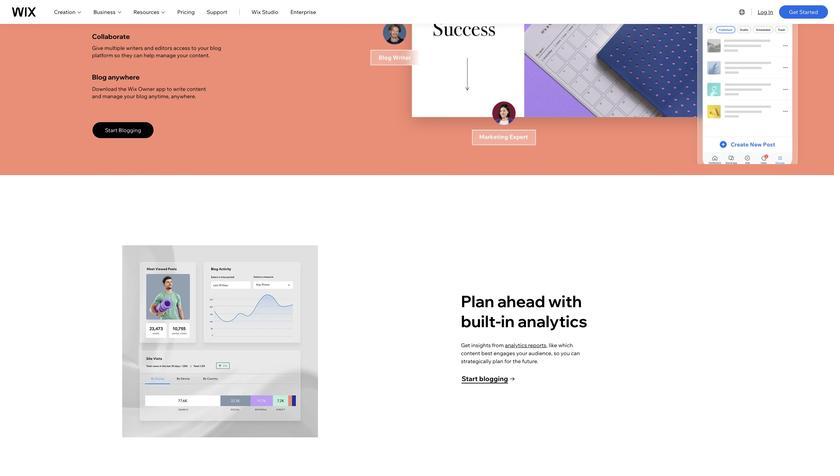 Task type: locate. For each thing, give the bounding box(es) containing it.
which
[[559, 342, 573, 349]]

feel
[[132, 4, 141, 10]]

get left the insights
[[461, 342, 470, 349]]

0 vertical spatial blog
[[210, 45, 221, 51]]

0 vertical spatial so
[[114, 52, 120, 59]]

1 horizontal spatial start
[[462, 375, 478, 383]]

1 vertical spatial get
[[461, 342, 470, 349]]

0 horizontal spatial for
[[156, 11, 163, 18]]

blogging
[[479, 375, 508, 383]]

wix
[[252, 8, 261, 15], [128, 86, 137, 92]]

1 vertical spatial content
[[461, 350, 480, 357]]

your inside , like which content best engages your audience, so you can strategically plan for the future.
[[517, 350, 528, 357]]

1 vertical spatial start
[[462, 375, 478, 383]]

owner
[[138, 86, 155, 92]]

manage down download
[[103, 93, 123, 100]]

1 horizontal spatial manage
[[156, 52, 176, 59]]

enterprise
[[291, 8, 316, 15]]

2 vertical spatial the
[[513, 358, 521, 365]]

the left the future.
[[513, 358, 521, 365]]

download the wix owner app to write content and manage your blog anytime, anywhere.
[[92, 86, 206, 100]]

and inside the write when you feel inspired and schedule posts to go live at the best time for you.
[[163, 4, 173, 10]]

content
[[187, 86, 206, 92], [461, 350, 480, 357]]

0 horizontal spatial can
[[134, 52, 143, 59]]

start left blogging
[[105, 127, 117, 134]]

1 vertical spatial blog
[[136, 93, 147, 100]]

business button
[[93, 8, 122, 16]]

wix inside download the wix owner app to write content and manage your blog anytime, anywhere.
[[128, 86, 137, 92]]

log
[[758, 8, 768, 15]]

analytics
[[518, 312, 588, 332], [505, 342, 527, 349]]

for down engages
[[505, 358, 512, 365]]

and up help
[[144, 45, 154, 51]]

1 horizontal spatial blog
[[210, 45, 221, 51]]

you inside the write when you feel inspired and schedule posts to go live at the best time for you.
[[121, 4, 130, 10]]

and inside download the wix owner app to write content and manage your blog anytime, anywhere.
[[92, 93, 101, 100]]

0 vertical spatial to
[[92, 11, 97, 18]]

get insights from analytics reports
[[461, 342, 547, 349]]

0 vertical spatial analytics
[[518, 312, 588, 332]]

2 vertical spatial and
[[92, 93, 101, 100]]

you inside , like which content best engages your audience, so you can strategically plan for the future.
[[561, 350, 570, 357]]

1 vertical spatial wix
[[128, 86, 137, 92]]

to right app
[[167, 86, 172, 92]]

log in link
[[758, 8, 773, 16]]

so down like in the right of the page
[[554, 350, 560, 357]]

,
[[547, 342, 548, 349]]

1 horizontal spatial for
[[505, 358, 512, 365]]

you left feel
[[121, 4, 130, 10]]

to up "content."
[[191, 45, 197, 51]]

1 vertical spatial best
[[482, 350, 493, 357]]

start blogging
[[105, 127, 141, 134]]

analytics up engages
[[505, 342, 527, 349]]

analytics reports link
[[505, 342, 547, 349]]

reports
[[528, 342, 547, 349]]

0 horizontal spatial get
[[461, 342, 470, 349]]

0 vertical spatial get
[[789, 8, 799, 15]]

engages
[[494, 350, 515, 357]]

0 vertical spatial start
[[105, 127, 117, 134]]

so
[[114, 52, 120, 59], [554, 350, 560, 357]]

0 horizontal spatial content
[[187, 86, 206, 92]]

0 vertical spatial can
[[134, 52, 143, 59]]

pricing link
[[177, 8, 195, 16]]

0 horizontal spatial manage
[[103, 93, 123, 100]]

editors
[[155, 45, 172, 51]]

1 vertical spatial can
[[571, 350, 580, 357]]

1 horizontal spatial best
[[482, 350, 493, 357]]

0 vertical spatial best
[[131, 11, 142, 18]]

to inside download the wix owner app to write content and manage your blog anytime, anywhere.
[[167, 86, 172, 92]]

you.
[[164, 11, 175, 18]]

posts
[[198, 4, 212, 10]]

wix studio
[[252, 8, 279, 15]]

1 horizontal spatial wix
[[252, 8, 261, 15]]

get for get insights from analytics reports
[[461, 342, 470, 349]]

0 horizontal spatial blog
[[136, 93, 147, 100]]

0 horizontal spatial wix
[[128, 86, 137, 92]]

1 horizontal spatial so
[[554, 350, 560, 357]]

wix left studio
[[252, 8, 261, 15]]

to
[[92, 11, 97, 18], [191, 45, 197, 51], [167, 86, 172, 92]]

get started
[[789, 8, 818, 15]]

1 horizontal spatial get
[[789, 8, 799, 15]]

0 vertical spatial wix
[[252, 8, 261, 15]]

for left you. on the left top of page
[[156, 11, 163, 18]]

1 horizontal spatial and
[[144, 45, 154, 51]]

so down multiple
[[114, 52, 120, 59]]

1 vertical spatial manage
[[103, 93, 123, 100]]

anywhere
[[108, 73, 140, 81]]

when
[[107, 4, 120, 10]]

0 horizontal spatial and
[[92, 93, 101, 100]]

analytics dashboard of a yoga blog. there are various performance stats showing blog activity and an image of a man hold a rolled up yoga mat. image
[[122, 246, 318, 438]]

for inside the write when you feel inspired and schedule posts to go live at the best time for you.
[[156, 11, 163, 18]]

for
[[156, 11, 163, 18], [505, 358, 512, 365]]

they
[[121, 52, 132, 59]]

0 horizontal spatial best
[[131, 11, 142, 18]]

0 vertical spatial manage
[[156, 52, 176, 59]]

collaborate
[[92, 32, 130, 41]]

0 horizontal spatial start
[[105, 127, 117, 134]]

0 vertical spatial content
[[187, 86, 206, 92]]

the
[[122, 11, 130, 18], [118, 86, 127, 92], [513, 358, 521, 365]]

best down the insights
[[482, 350, 493, 357]]

download
[[92, 86, 117, 92]]

and down download
[[92, 93, 101, 100]]

the down the anywhere
[[118, 86, 127, 92]]

2 horizontal spatial and
[[163, 4, 173, 10]]

0 horizontal spatial so
[[114, 52, 120, 59]]

blog
[[210, 45, 221, 51], [136, 93, 147, 100]]

wix left the owner
[[128, 86, 137, 92]]

can down which
[[571, 350, 580, 357]]

1 vertical spatial the
[[118, 86, 127, 92]]

get for get started
[[789, 8, 799, 15]]

content up anywhere.
[[187, 86, 206, 92]]

1 horizontal spatial content
[[461, 350, 480, 357]]

1 vertical spatial you
[[561, 350, 570, 357]]

1 vertical spatial to
[[191, 45, 197, 51]]

blog
[[92, 73, 107, 81]]

resources button
[[134, 8, 165, 16]]

0 vertical spatial the
[[122, 11, 130, 18]]

can
[[134, 52, 143, 59], [571, 350, 580, 357]]

2 horizontal spatial to
[[191, 45, 197, 51]]

plan ahead with built-in analytics
[[461, 292, 588, 332]]

start
[[105, 127, 117, 134], [462, 375, 478, 383]]

1 vertical spatial so
[[554, 350, 560, 357]]

get left started
[[789, 8, 799, 15]]

1 horizontal spatial to
[[167, 86, 172, 92]]

ahead
[[498, 292, 545, 312]]

1 horizontal spatial can
[[571, 350, 580, 357]]

0 horizontal spatial you
[[121, 4, 130, 10]]

the right at
[[122, 11, 130, 18]]

support link
[[207, 8, 227, 16]]

can inside give multiple writers and editors access to your blog platform so they can help manage your content.
[[134, 52, 143, 59]]

help
[[144, 52, 155, 59]]

content up strategically
[[461, 350, 480, 357]]

live
[[106, 11, 115, 18]]

get
[[789, 8, 799, 15], [461, 342, 470, 349]]

to left go in the left of the page
[[92, 11, 97, 18]]

analytics inside plan ahead with built-in analytics
[[518, 312, 588, 332]]

start blogging link
[[93, 122, 154, 138]]

0 horizontal spatial to
[[92, 11, 97, 18]]

manage down editors at left
[[156, 52, 176, 59]]

and up you. on the left top of page
[[163, 4, 173, 10]]

2 vertical spatial to
[[167, 86, 172, 92]]

0 vertical spatial and
[[163, 4, 173, 10]]

blogging
[[119, 127, 141, 134]]

1 vertical spatial and
[[144, 45, 154, 51]]

to inside give multiple writers and editors access to your blog platform so they can help manage your content.
[[191, 45, 197, 51]]

start down strategically
[[462, 375, 478, 383]]

best inside , like which content best engages your audience, so you can strategically plan for the future.
[[482, 350, 493, 357]]

you
[[121, 4, 130, 10], [561, 350, 570, 357]]

0 vertical spatial for
[[156, 11, 163, 18]]

can down writers
[[134, 52, 143, 59]]

and
[[163, 4, 173, 10], [144, 45, 154, 51], [92, 93, 101, 100]]

homepage of a productivity blog. company name: productivity place. homepage shows an article: plan for success. there are three small headshots of contributors and an image of the blog on a phone screen. image
[[0, 0, 834, 175], [334, 0, 834, 164]]

1 vertical spatial for
[[505, 358, 512, 365]]

0 vertical spatial you
[[121, 4, 130, 10]]

blog inside give multiple writers and editors access to your blog platform so they can help manage your content.
[[210, 45, 221, 51]]

best
[[131, 11, 142, 18], [482, 350, 493, 357]]

you down which
[[561, 350, 570, 357]]

write when you feel inspired and schedule posts to go live at the best time for you.
[[92, 4, 212, 18]]

analytics up like in the right of the page
[[518, 312, 588, 332]]

resources
[[134, 8, 159, 15]]

your down the anywhere
[[124, 93, 135, 100]]

1 horizontal spatial you
[[561, 350, 570, 357]]

manage
[[156, 52, 176, 59], [103, 93, 123, 100]]

studio
[[262, 8, 279, 15]]

your
[[198, 45, 209, 51], [177, 52, 188, 59], [124, 93, 135, 100], [517, 350, 528, 357]]

your down analytics reports 'link' at the right bottom
[[517, 350, 528, 357]]

best down feel
[[131, 11, 142, 18]]

at
[[116, 11, 121, 18]]

wix studio link
[[252, 8, 279, 16]]



Task type: describe. For each thing, give the bounding box(es) containing it.
manage inside give multiple writers and editors access to your blog platform so they can help manage your content.
[[156, 52, 176, 59]]

creation
[[54, 8, 75, 15]]

business
[[93, 8, 116, 15]]

give multiple writers and editors access to your blog platform so they can help manage your content.
[[92, 45, 221, 59]]

plan
[[493, 358, 503, 365]]

access
[[174, 45, 190, 51]]

the inside download the wix owner app to write content and manage your blog anytime, anywhere.
[[118, 86, 127, 92]]

app
[[156, 86, 166, 92]]

content inside , like which content best engages your audience, so you can strategically plan for the future.
[[461, 350, 480, 357]]

your down access
[[177, 52, 188, 59]]

pricing
[[177, 8, 195, 15]]

the inside , like which content best engages your audience, so you can strategically plan for the future.
[[513, 358, 521, 365]]

start blogging link
[[462, 375, 523, 384]]

start for start blogging
[[462, 375, 478, 383]]

anytime,
[[149, 93, 170, 100]]

strategically
[[461, 358, 492, 365]]

content.
[[189, 52, 210, 59]]

multiple
[[105, 45, 125, 51]]

inspired
[[142, 4, 162, 10]]

blog inside download the wix owner app to write content and manage your blog anytime, anywhere.
[[136, 93, 147, 100]]

from
[[492, 342, 504, 349]]

time
[[144, 11, 155, 18]]

to inside the write when you feel inspired and schedule posts to go live at the best time for you.
[[92, 11, 97, 18]]

started
[[800, 8, 818, 15]]

can inside , like which content best engages your audience, so you can strategically plan for the future.
[[571, 350, 580, 357]]

audience,
[[529, 350, 553, 357]]

enterprise link
[[291, 8, 316, 16]]

write
[[173, 86, 186, 92]]

insights
[[471, 342, 491, 349]]

future.
[[522, 358, 539, 365]]

your up "content."
[[198, 45, 209, 51]]

plan
[[461, 292, 494, 312]]

2 homepage of a productivity blog. company name: productivity place. homepage shows an article: plan for success. there are three small headshots of contributors and an image of the blog on a phone screen. image from the left
[[334, 0, 834, 164]]

1 homepage of a productivity blog. company name: productivity place. homepage shows an article: plan for success. there are three small headshots of contributors and an image of the blog on a phone screen. image from the left
[[0, 0, 834, 175]]

, like which content best engages your audience, so you can strategically plan for the future.
[[461, 342, 580, 365]]

and inside give multiple writers and editors access to your blog platform so they can help manage your content.
[[144, 45, 154, 51]]

creation button
[[54, 8, 81, 16]]

writers
[[126, 45, 143, 51]]

like
[[549, 342, 557, 349]]

with
[[549, 292, 582, 312]]

start blogging
[[462, 375, 508, 383]]

start for start blogging
[[105, 127, 117, 134]]

get started link
[[779, 5, 828, 18]]

so inside , like which content best engages your audience, so you can strategically plan for the future.
[[554, 350, 560, 357]]

anywhere.
[[171, 93, 196, 100]]

in
[[769, 8, 773, 15]]

your inside download the wix owner app to write content and manage your blog anytime, anywhere.
[[124, 93, 135, 100]]

schedule
[[174, 4, 196, 10]]

in
[[501, 312, 515, 332]]

platform
[[92, 52, 113, 59]]

language selector, english selected image
[[738, 8, 746, 16]]

for inside , like which content best engages your audience, so you can strategically plan for the future.
[[505, 358, 512, 365]]

1 vertical spatial analytics
[[505, 342, 527, 349]]

built-
[[461, 312, 501, 332]]

so inside give multiple writers and editors access to your blog platform so they can help manage your content.
[[114, 52, 120, 59]]

support
[[207, 8, 227, 15]]

best inside the write when you feel inspired and schedule posts to go live at the best time for you.
[[131, 11, 142, 18]]

content inside download the wix owner app to write content and manage your blog anytime, anywhere.
[[187, 86, 206, 92]]

go
[[98, 11, 105, 18]]

give
[[92, 45, 103, 51]]

blog anywhere
[[92, 73, 140, 81]]

the inside the write when you feel inspired and schedule posts to go live at the best time for you.
[[122, 11, 130, 18]]

log in
[[758, 8, 773, 15]]

write
[[92, 4, 106, 10]]

manage inside download the wix owner app to write content and manage your blog anytime, anywhere.
[[103, 93, 123, 100]]



Task type: vqa. For each thing, say whether or not it's contained in the screenshot.
text box
no



